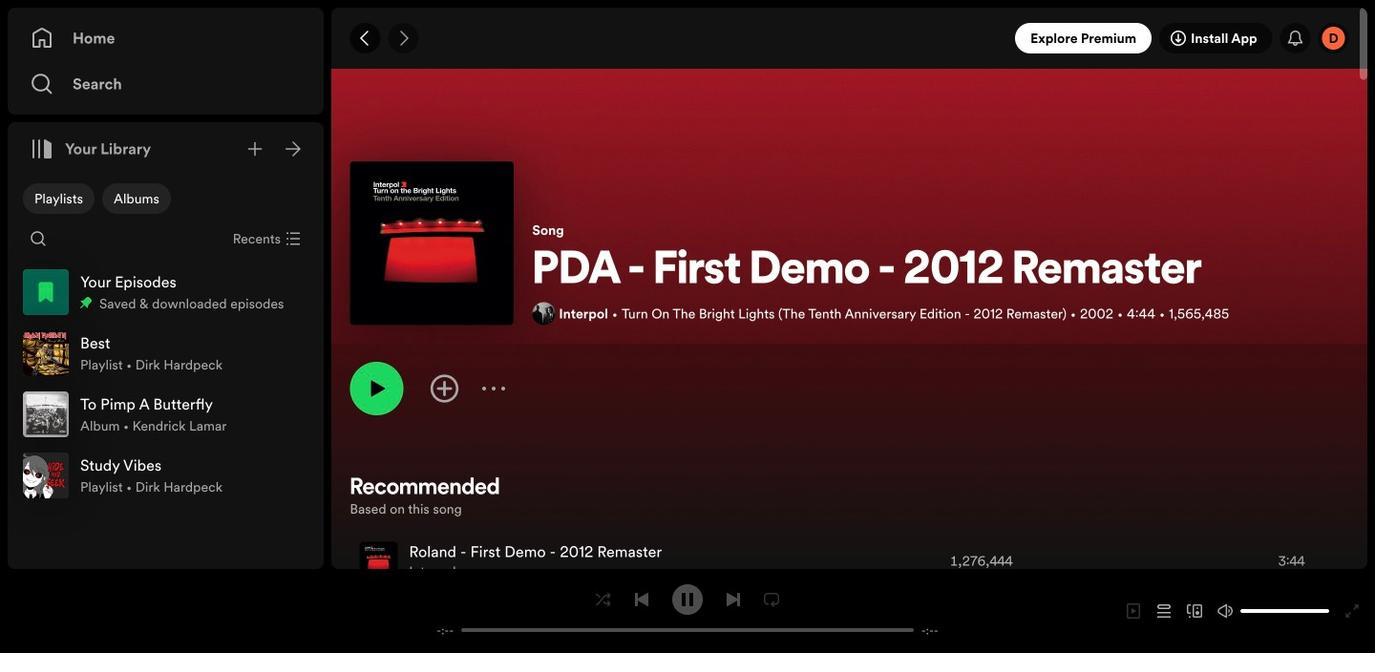 Task type: vqa. For each thing, say whether or not it's contained in the screenshot.
'Iron Maiden' image
no



Task type: describe. For each thing, give the bounding box(es) containing it.
next image
[[726, 592, 741, 607]]

previous image
[[634, 592, 650, 607]]

none search field inside main element
[[23, 224, 54, 254]]

pause image
[[680, 592, 696, 607]]

4 group from the top
[[15, 445, 316, 506]]

top bar and user menu element
[[332, 8, 1368, 69]]

search in your library image
[[31, 231, 46, 246]]

pda - first demo - 2012 remaster image
[[350, 161, 514, 325]]

Disable repeat checkbox
[[757, 584, 787, 615]]

3 group from the top
[[15, 384, 316, 445]]

what's new image
[[1289, 31, 1304, 46]]



Task type: locate. For each thing, give the bounding box(es) containing it.
go back image
[[358, 31, 373, 46]]

1 group from the top
[[15, 262, 316, 323]]

None search field
[[23, 224, 54, 254]]

enable shuffle image
[[596, 592, 611, 607]]

None checkbox
[[23, 183, 95, 214], [102, 183, 171, 214], [23, 183, 95, 214], [102, 183, 171, 214]]

go forward image
[[396, 31, 411, 46]]

volume high image
[[1218, 604, 1233, 619]]

2 group from the top
[[15, 323, 316, 384]]

interpol image
[[533, 302, 555, 325]]

disable repeat image
[[764, 592, 780, 607]]

group
[[15, 262, 316, 323], [15, 323, 316, 384], [15, 384, 316, 445], [15, 445, 316, 506]]

player controls element
[[416, 584, 960, 638]]

Recents, List view field
[[218, 224, 312, 254]]

cell
[[360, 535, 901, 587]]

main element
[[8, 8, 324, 569]]



